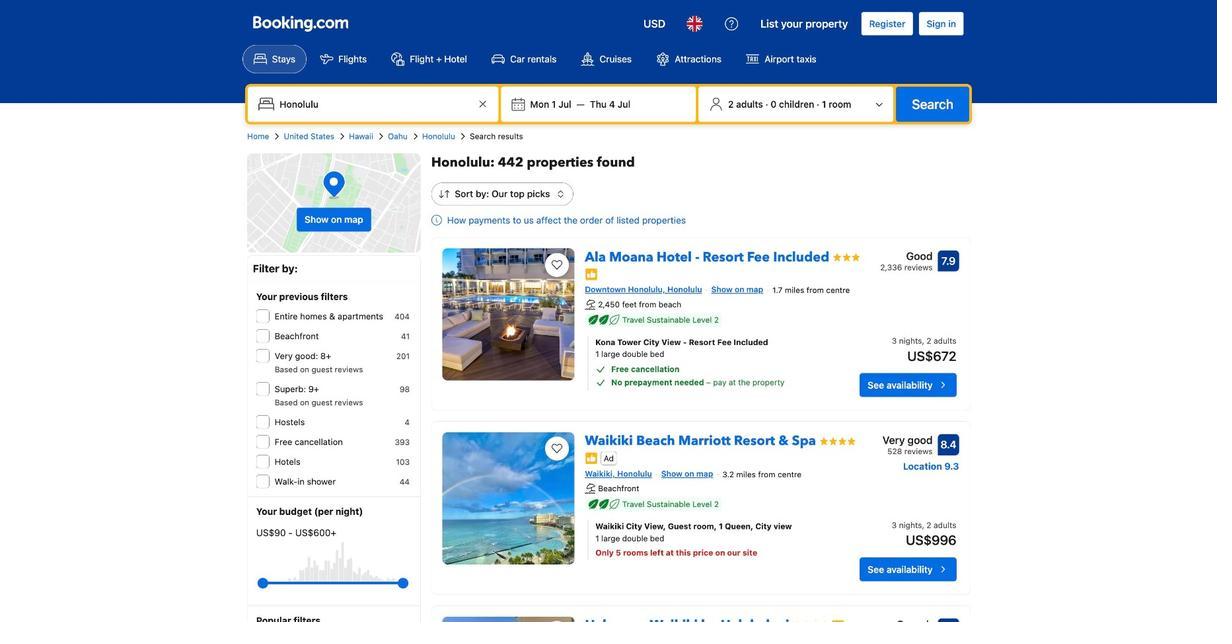 Task type: locate. For each thing, give the bounding box(es) containing it.
this property is part of our preferred partner programme. it is committed to providing commendable service and good value. it will pay us a higher commission if you make a booking. image
[[585, 452, 599, 465], [832, 620, 845, 622]]

0 horizontal spatial this property is part of our preferred partner programme. it is committed to providing commendable service and good value. it will pay us a higher commission if you make a booking. image
[[585, 452, 599, 465]]

this property is part of our preferred partner programme. it is committed to providing commendable service and good value. it will pay us a higher commission if you make a booking. image
[[585, 268, 599, 281], [585, 268, 599, 281], [585, 452, 599, 465], [832, 620, 845, 622]]

1 vertical spatial this property is part of our preferred partner programme. it is committed to providing commendable service and good value. it will pay us a higher commission if you make a booking. image
[[832, 620, 845, 622]]

superb element
[[882, 617, 933, 622]]

scored 8.4 element
[[939, 434, 960, 455]]

search results updated. honolulu: 442 properties found. element
[[432, 153, 971, 172]]

waikiki beach marriott resort & spa image
[[442, 432, 575, 565]]

booking.com image
[[253, 16, 348, 32]]

0 vertical spatial this property is part of our preferred partner programme. it is committed to providing commendable service and good value. it will pay us a higher commission if you make a booking. image
[[585, 452, 599, 465]]

very good element
[[883, 432, 933, 448]]

group
[[263, 573, 403, 594]]

good element
[[881, 248, 933, 264]]



Task type: vqa. For each thing, say whether or not it's contained in the screenshot.
BOOK to the middle
no



Task type: describe. For each thing, give the bounding box(es) containing it.
1 horizontal spatial this property is part of our preferred partner programme. it is committed to providing commendable service and good value. it will pay us a higher commission if you make a booking. image
[[832, 620, 845, 622]]

ala moana hotel - resort fee included image
[[442, 248, 575, 381]]

scored 9.0 element
[[939, 619, 960, 622]]

scored 7.9 element
[[939, 250, 960, 272]]

Where are you going? field
[[274, 92, 475, 116]]



